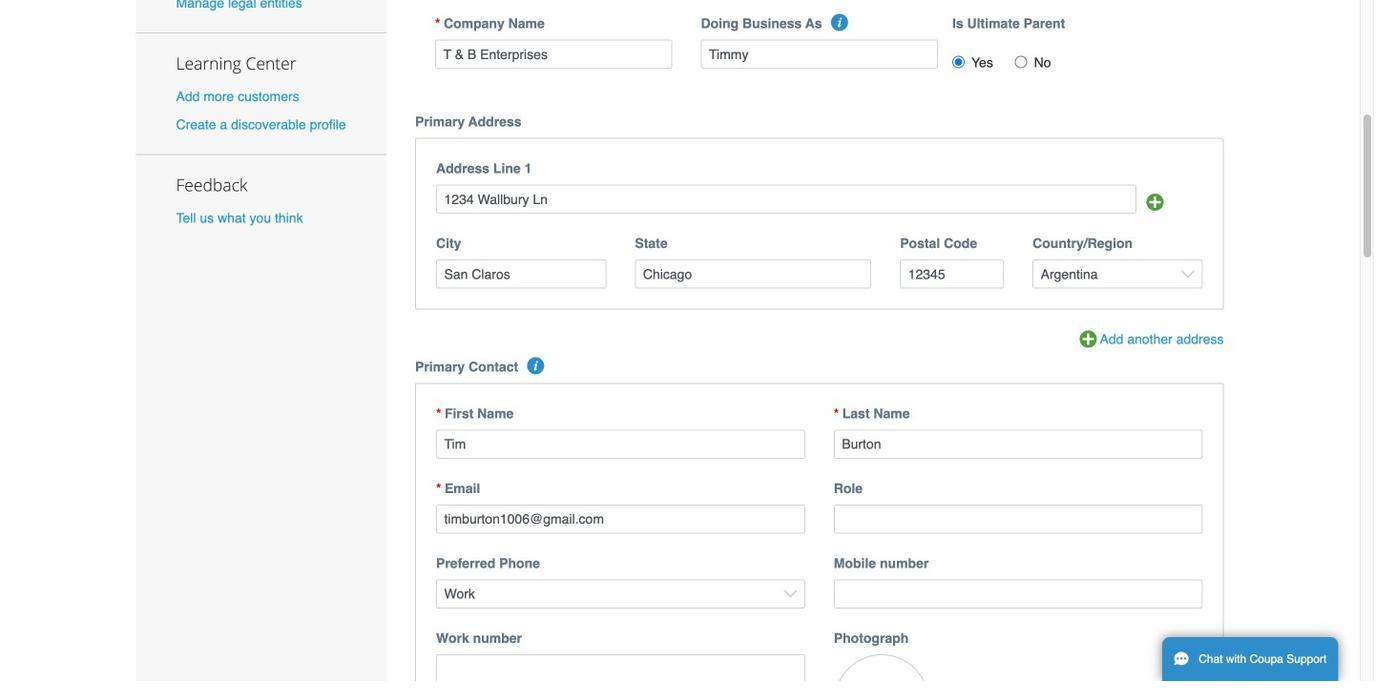 Task type: vqa. For each thing, say whether or not it's contained in the screenshot.
the right place
no



Task type: locate. For each thing, give the bounding box(es) containing it.
None radio
[[952, 56, 965, 68], [1015, 56, 1027, 68], [952, 56, 965, 68], [1015, 56, 1027, 68]]

add image
[[1146, 194, 1163, 211]]

photograph image
[[834, 655, 929, 681]]

None text field
[[436, 260, 606, 289], [436, 505, 805, 534], [834, 580, 1203, 609], [436, 260, 606, 289], [436, 505, 805, 534], [834, 580, 1203, 609]]

None text field
[[435, 40, 672, 69], [701, 40, 938, 69], [436, 185, 1136, 214], [635, 260, 871, 289], [900, 260, 1004, 289], [436, 430, 805, 459], [834, 430, 1203, 459], [834, 505, 1203, 534], [436, 655, 805, 681], [435, 40, 672, 69], [701, 40, 938, 69], [436, 185, 1136, 214], [635, 260, 871, 289], [900, 260, 1004, 289], [436, 430, 805, 459], [834, 430, 1203, 459], [834, 505, 1203, 534], [436, 655, 805, 681]]



Task type: describe. For each thing, give the bounding box(es) containing it.
additional information image
[[527, 357, 544, 374]]

additional information image
[[831, 14, 848, 31]]



